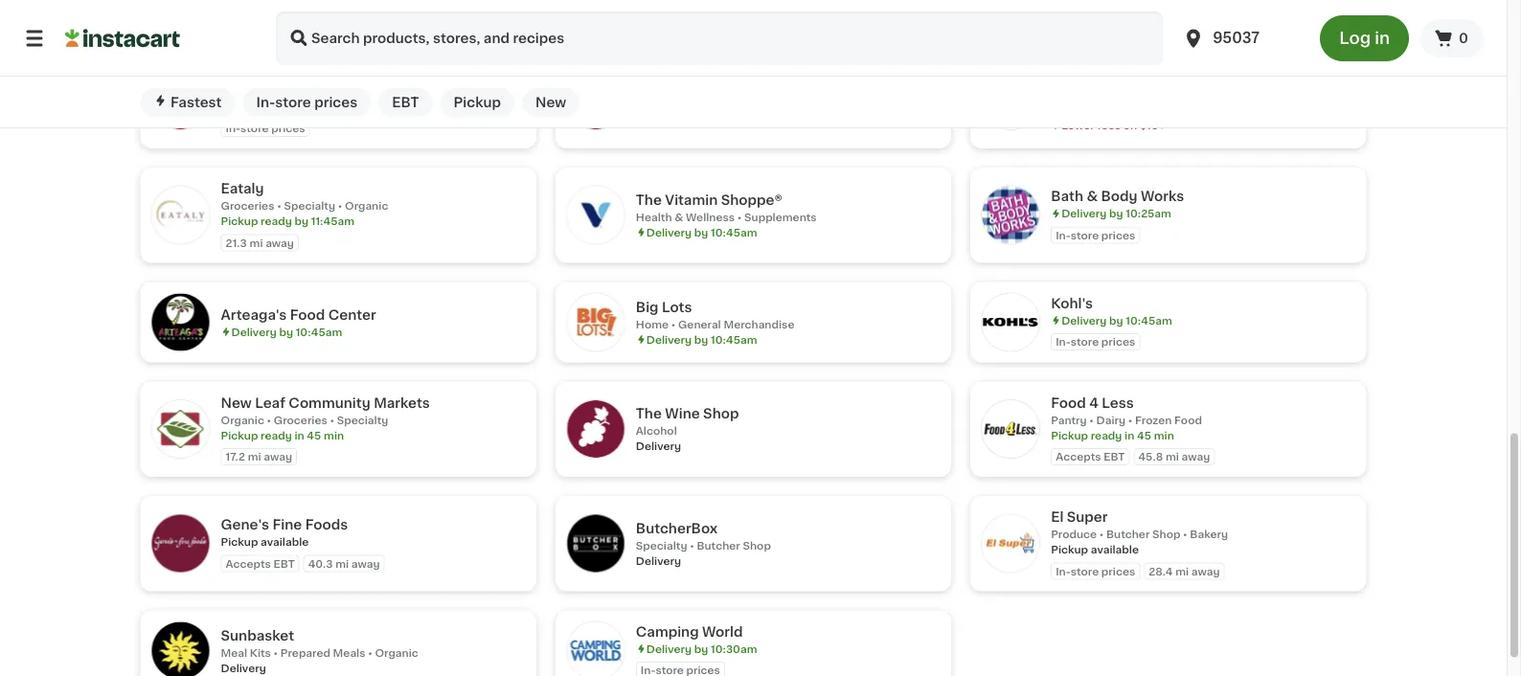 Task type: describe. For each thing, give the bounding box(es) containing it.
in-store prices link
[[971, 0, 1366, 34]]

10:45am for staples
[[296, 102, 342, 112]]

stationery
[[221, 87, 278, 97]]

21.3 mi away
[[226, 238, 294, 248]]

pantry
[[1051, 415, 1087, 426]]

bath & body works image
[[982, 187, 1039, 244]]

45.8
[[1138, 452, 1163, 463]]

delivery down kohl's
[[1062, 316, 1107, 326]]

bath
[[1051, 190, 1083, 203]]

markets
[[374, 396, 430, 410]]

groceries inside "new leaf community markets organic • groceries • specialty pickup ready in 45 min"
[[274, 415, 327, 426]]

• down leaf
[[267, 415, 271, 426]]

health
[[636, 212, 672, 223]]

bath & body works
[[1051, 190, 1184, 203]]

shoppe®
[[721, 194, 782, 207]]

7-
[[1051, 71, 1064, 85]]

10:45am for big lots
[[711, 335, 757, 345]]

delivery down stationery
[[231, 102, 277, 112]]

electronics
[[287, 87, 349, 97]]

by up the less
[[1109, 316, 1123, 326]]

arteaga's food center
[[221, 308, 376, 322]]

min for community
[[324, 430, 344, 441]]

by down arteaga's food center
[[279, 327, 293, 338]]

by down "general"
[[694, 335, 708, 345]]

10:30am
[[711, 644, 757, 655]]

delivery by 10:45am for staples
[[231, 102, 342, 112]]

in- down kohl's
[[1056, 337, 1071, 348]]

eataly
[[221, 182, 264, 196]]

delivery inside sunbasket meal kits • prepared meals • organic delivery
[[221, 663, 266, 674]]

28.4 mi away
[[1149, 566, 1220, 577]]

in- down produce
[[1056, 566, 1071, 577]]

fastest button
[[140, 88, 235, 117]]

organic inside "new leaf community markets organic • groceries • specialty pickup ready in 45 min"
[[221, 415, 264, 426]]

supplements
[[744, 212, 817, 223]]

super
[[1067, 511, 1108, 524]]

prices up the less
[[1101, 337, 1135, 348]]

shop inside butcherbox specialty • butcher shop delivery
[[743, 541, 771, 551]]

the wine shop alcohol delivery
[[636, 408, 739, 452]]

pickup inside pickup button
[[454, 96, 501, 109]]

• right kits
[[274, 648, 278, 658]]

produce
[[1051, 530, 1097, 540]]

home
[[636, 319, 669, 330]]

prices down delivery by 10:25am
[[1101, 230, 1135, 241]]

ready for food
[[1091, 430, 1122, 441]]

in-store prices down stationery
[[226, 123, 305, 134]]

organic inside eataly groceries • specialty • organic pickup ready by 11:45am
[[345, 201, 388, 212]]

ready inside eataly groceries • specialty • organic pickup ready by 11:45am
[[261, 216, 292, 227]]

eataly groceries • specialty • organic pickup ready by 11:45am
[[221, 182, 388, 227]]

by down wellness at the left of the page
[[694, 228, 708, 238]]

by down camping world at the left bottom
[[694, 644, 708, 655]]

groceries inside eataly groceries • specialty • organic pickup ready by 11:45am
[[221, 201, 274, 212]]

kohl's image
[[982, 294, 1039, 351]]

camping world image
[[567, 623, 624, 676]]

in for markets
[[294, 430, 304, 441]]

arteaga's
[[221, 308, 287, 322]]

$10+
[[1140, 121, 1165, 131]]

delivery down camping
[[646, 644, 692, 655]]

28.4
[[1149, 566, 1173, 577]]

mi for 28.4
[[1175, 566, 1189, 577]]

by inside eataly groceries • specialty • organic pickup ready by 11:45am
[[294, 216, 308, 227]]

dairy
[[1096, 415, 1126, 426]]

in- inside in-store prices button
[[256, 96, 275, 109]]

away for 28.4 mi away
[[1191, 566, 1220, 577]]

new leaf community markets image
[[152, 401, 209, 458]]

pickup inside "new leaf community markets organic • groceries • specialty pickup ready in 45 min"
[[221, 430, 258, 441]]

foods
[[305, 519, 348, 532]]

log
[[1339, 30, 1371, 46]]

available inside gene's fine foods pickup available
[[261, 537, 309, 548]]

17.2
[[226, 452, 245, 463]]

body
[[1101, 190, 1138, 203]]

new button
[[522, 88, 580, 117]]

fastest
[[170, 96, 222, 109]]

instacart logo image
[[65, 27, 180, 50]]

butcher inside butcherbox specialty • butcher shop delivery
[[697, 541, 740, 551]]

95037
[[1213, 31, 1260, 45]]

0
[[1459, 32, 1468, 45]]

delivery down bath
[[1062, 209, 1107, 219]]

by down staples stationery • electronics
[[279, 102, 293, 112]]

away for 45.8 mi away
[[1182, 452, 1210, 463]]

45 for community
[[307, 430, 321, 441]]

shop inside the wine shop alcohol delivery
[[703, 408, 739, 421]]

eataly image
[[152, 187, 209, 244]]

• inside staples stationery • electronics
[[280, 87, 285, 97]]

butcherbox specialty • butcher shop delivery
[[636, 522, 771, 567]]

delivery by 10:45am for big lots
[[646, 335, 757, 345]]

vitamin
[[665, 194, 718, 207]]

log in button
[[1320, 15, 1409, 61]]

mi for 40.3
[[335, 559, 349, 569]]

staples
[[221, 68, 273, 81]]

• up 21.3 mi away
[[277, 201, 281, 212]]

delivery down health
[[646, 228, 692, 238]]

11:45am
[[311, 216, 355, 227]]

center
[[328, 308, 376, 322]]

ebt button
[[379, 88, 432, 117]]

1 vertical spatial food
[[1051, 396, 1086, 410]]

meals
[[333, 648, 365, 658]]

specialty inside eataly groceries • specialty • organic pickup ready by 11:45am
[[284, 201, 335, 212]]

in-store prices inside button
[[256, 96, 358, 109]]

2 vertical spatial food
[[1174, 415, 1202, 426]]

10:45am up the less
[[1126, 316, 1172, 326]]

delivery by 10:45am down arteaga's food center
[[231, 327, 342, 338]]

• right 'meals'
[[368, 648, 372, 658]]

wellness
[[686, 212, 735, 223]]

prices up eleven
[[1101, 9, 1135, 20]]

7-eleven
[[1051, 71, 1110, 85]]

sunbasket
[[221, 629, 294, 643]]

kohl's
[[1051, 297, 1093, 310]]

delivery down arteaga's
[[231, 327, 277, 338]]

95037 button
[[1182, 11, 1297, 65]]

on
[[1123, 121, 1137, 131]]

• down 4
[[1089, 415, 1094, 426]]

wine
[[665, 408, 700, 421]]

delivery by 10:45am down kohl's
[[1062, 316, 1172, 326]]

the wine shop image
[[567, 401, 624, 458]]

food 4 less image
[[982, 401, 1039, 458]]

away for 17.2 mi away
[[264, 452, 292, 463]]

meal
[[221, 648, 247, 658]]

in- down bath
[[1056, 230, 1071, 241]]

shop inside el super produce • butcher shop • bakery pickup available
[[1152, 530, 1181, 540]]

gene's
[[221, 519, 269, 532]]

el super produce • butcher shop • bakery pickup available
[[1051, 511, 1228, 555]]

45.8 mi away
[[1138, 452, 1210, 463]]

mi for 17.2
[[248, 452, 261, 463]]

21.3
[[226, 238, 247, 248]]

delivery by 10:45am for the vitamin shoppe®
[[646, 228, 757, 238]]

ebt for 45.8 mi away
[[1104, 452, 1125, 463]]

available inside el super produce • butcher shop • bakery pickup available
[[1091, 545, 1139, 555]]

mi for 45.8
[[1166, 452, 1179, 463]]

in- down stationery
[[226, 123, 241, 134]]

in-store prices down kohl's
[[1056, 337, 1135, 348]]

sunbasket meal kits • prepared meals • organic delivery
[[221, 629, 418, 674]]

in inside button
[[1375, 30, 1390, 46]]

new for new leaf community markets organic • groceries • specialty pickup ready in 45 min
[[221, 396, 252, 410]]



Task type: locate. For each thing, give the bounding box(es) containing it.
1 vertical spatial accepts
[[226, 559, 271, 569]]

arteaga's food center image
[[152, 294, 209, 351]]

pickup button
[[440, 88, 514, 117]]

delivery by 10:45am down wellness at the left of the page
[[646, 228, 757, 238]]

delivery inside the wine shop alcohol delivery
[[636, 442, 681, 452]]

away down bakery
[[1191, 566, 1220, 577]]

delivery by 10:45am
[[231, 102, 342, 112], [646, 228, 757, 238], [1062, 316, 1172, 326], [231, 327, 342, 338], [646, 335, 757, 345]]

45
[[307, 430, 321, 441], [1137, 430, 1151, 441]]

the
[[636, 194, 662, 207], [636, 408, 662, 421]]

min down frozen
[[1154, 430, 1174, 441]]

in-store prices down delivery by 10:25am
[[1056, 230, 1135, 241]]

organic down leaf
[[221, 415, 264, 426]]

ebt
[[392, 96, 419, 109], [1104, 452, 1125, 463], [274, 559, 295, 569]]

1 horizontal spatial accepts ebt
[[1056, 452, 1125, 463]]

lower
[[1062, 121, 1095, 131]]

ebt inside button
[[392, 96, 419, 109]]

1 horizontal spatial accepts
[[1056, 452, 1101, 463]]

away for 21.3 mi away
[[266, 238, 294, 248]]

1 horizontal spatial available
[[1091, 545, 1139, 555]]

1 horizontal spatial butcher
[[1106, 530, 1150, 540]]

groceries down community
[[274, 415, 327, 426]]

4
[[1089, 396, 1099, 410]]

new inside "new leaf community markets organic • groceries • specialty pickup ready in 45 min"
[[221, 396, 252, 410]]

prices inside button
[[314, 96, 358, 109]]

• down the super
[[1099, 530, 1104, 540]]

the inside the vitamin shoppe® health & wellness • supplements
[[636, 194, 662, 207]]

the vitamin shoppe® image
[[567, 187, 624, 244]]

accepts ebt down dairy at the right bottom
[[1056, 452, 1125, 463]]

lower fees on $10+
[[1062, 121, 1165, 131]]

in down community
[[294, 430, 304, 441]]

0 vertical spatial shop
[[703, 408, 739, 421]]

2 horizontal spatial food
[[1174, 415, 1202, 426]]

specialty inside "new leaf community markets organic • groceries • specialty pickup ready in 45 min"
[[337, 415, 388, 426]]

specialty up 11:45am
[[284, 201, 335, 212]]

1 vertical spatial ebt
[[1104, 452, 1125, 463]]

staples stationery • electronics
[[221, 68, 349, 97]]

0 vertical spatial groceries
[[221, 201, 274, 212]]

1 vertical spatial new
[[221, 396, 252, 410]]

mi right the 45.8
[[1166, 452, 1179, 463]]

el super image
[[982, 515, 1039, 573]]

butcher inside el super produce • butcher shop • bakery pickup available
[[1106, 530, 1150, 540]]

1 vertical spatial groceries
[[274, 415, 327, 426]]

1 horizontal spatial new
[[535, 96, 566, 109]]

2 horizontal spatial specialty
[[636, 541, 687, 551]]

ebt left the 45.8
[[1104, 452, 1125, 463]]

the for the vitamin shoppe®
[[636, 194, 662, 207]]

0 vertical spatial butcher
[[1106, 530, 1150, 540]]

pickup inside el super produce • butcher shop • bakery pickup available
[[1051, 545, 1088, 555]]

pickup
[[454, 96, 501, 109], [221, 216, 258, 227], [221, 430, 258, 441], [1051, 430, 1088, 441], [221, 537, 258, 548], [1051, 545, 1088, 555]]

0 vertical spatial accepts
[[1056, 452, 1101, 463]]

45 inside "food 4 less pantry • dairy • frozen food pickup ready in 45 min"
[[1137, 430, 1151, 441]]

organic up 11:45am
[[345, 201, 388, 212]]

el
[[1051, 511, 1064, 524]]

organic
[[345, 201, 388, 212], [221, 415, 264, 426], [375, 648, 418, 658]]

gene's fine foods pickup available
[[221, 519, 348, 548]]

in right log
[[1375, 30, 1390, 46]]

0 horizontal spatial 45
[[307, 430, 321, 441]]

merchandise
[[724, 319, 795, 330]]

min for less
[[1154, 430, 1174, 441]]

2 vertical spatial ebt
[[274, 559, 295, 569]]

1 vertical spatial organic
[[221, 415, 264, 426]]

in-store prices button
[[243, 88, 371, 117]]

in-store prices up eleven
[[1056, 9, 1135, 20]]

10:45am for the vitamin shoppe®
[[711, 228, 757, 238]]

store inside button
[[275, 96, 311, 109]]

0 button
[[1421, 19, 1484, 57]]

ready down dairy at the right bottom
[[1091, 430, 1122, 441]]

min down community
[[324, 430, 344, 441]]

2 vertical spatial specialty
[[636, 541, 687, 551]]

• left bakery
[[1183, 530, 1188, 540]]

1 horizontal spatial shop
[[743, 541, 771, 551]]

0 horizontal spatial food
[[290, 308, 325, 322]]

new
[[535, 96, 566, 109], [221, 396, 252, 410]]

10:45am down the vitamin shoppe® health & wellness • supplements
[[711, 228, 757, 238]]

in for pantry
[[1125, 430, 1134, 441]]

new left leaf
[[221, 396, 252, 410]]

95037 button
[[1171, 11, 1309, 65]]

specialty
[[284, 201, 335, 212], [337, 415, 388, 426], [636, 541, 687, 551]]

45 inside "new leaf community markets organic • groceries • specialty pickup ready in 45 min"
[[307, 430, 321, 441]]

1 horizontal spatial food
[[1051, 396, 1086, 410]]

10:25am
[[1126, 209, 1171, 219]]

0 horizontal spatial ebt
[[274, 559, 295, 569]]

in inside "new leaf community markets organic • groceries • specialty pickup ready in 45 min"
[[294, 430, 304, 441]]

mi right 40.3
[[335, 559, 349, 569]]

in- inside in-store prices link
[[1056, 9, 1071, 20]]

accepts ebt
[[1056, 452, 1125, 463], [226, 559, 295, 569]]

2 horizontal spatial in
[[1375, 30, 1390, 46]]

Search field
[[276, 11, 1163, 65]]

2 vertical spatial organic
[[375, 648, 418, 658]]

food up pantry
[[1051, 396, 1086, 410]]

delivery down the home
[[646, 335, 692, 345]]

1 horizontal spatial 45
[[1137, 430, 1151, 441]]

2 the from the top
[[636, 408, 662, 421]]

big
[[636, 301, 659, 314]]

0 horizontal spatial specialty
[[284, 201, 335, 212]]

pickup inside "food 4 less pantry • dairy • frozen food pickup ready in 45 min"
[[1051, 430, 1088, 441]]

by down bath & body works
[[1109, 209, 1123, 219]]

specialty inside butcherbox specialty • butcher shop delivery
[[636, 541, 687, 551]]

0 vertical spatial organic
[[345, 201, 388, 212]]

2 min from the left
[[1154, 430, 1174, 441]]

general
[[678, 319, 721, 330]]

delivery by 10:30am
[[646, 644, 757, 655]]

the for the wine shop
[[636, 408, 662, 421]]

available down fine
[[261, 537, 309, 548]]

0 vertical spatial new
[[535, 96, 566, 109]]

40.3 mi away
[[308, 559, 380, 569]]

the vitamin shoppe® health & wellness • supplements
[[636, 194, 817, 223]]

fine
[[272, 519, 302, 532]]

2 45 from the left
[[1137, 430, 1151, 441]]

0 vertical spatial accepts ebt
[[1056, 452, 1125, 463]]

eleven
[[1064, 71, 1110, 85]]

mi right the "28.4"
[[1175, 566, 1189, 577]]

0 horizontal spatial in
[[294, 430, 304, 441]]

min inside "food 4 less pantry • dairy • frozen food pickup ready in 45 min"
[[1154, 430, 1174, 441]]

prices left ebt button
[[314, 96, 358, 109]]

away right the 45.8
[[1182, 452, 1210, 463]]

• inside butcherbox specialty • butcher shop delivery
[[690, 541, 694, 551]]

pickup inside eataly groceries • specialty • organic pickup ready by 11:45am
[[221, 216, 258, 227]]

shop right wine
[[703, 408, 739, 421]]

delivery
[[231, 102, 277, 112], [1062, 209, 1107, 219], [646, 228, 692, 238], [1062, 316, 1107, 326], [231, 327, 277, 338], [646, 335, 692, 345], [636, 442, 681, 452], [636, 556, 681, 567], [646, 644, 692, 655], [221, 663, 266, 674]]

• up 11:45am
[[338, 201, 342, 212]]

1 vertical spatial butcher
[[697, 541, 740, 551]]

accepts ebt for 40.3 mi away
[[226, 559, 295, 569]]

away for 40.3 mi away
[[351, 559, 380, 569]]

butcherbox image
[[567, 515, 624, 573]]

delivery down butcherbox
[[636, 556, 681, 567]]

prices left the "28.4"
[[1101, 566, 1135, 577]]

butcher down butcherbox
[[697, 541, 740, 551]]

food 4 less pantry • dairy • frozen food pickup ready in 45 min
[[1051, 396, 1202, 441]]

bakery
[[1190, 530, 1228, 540]]

ready up 17.2 mi away
[[261, 430, 292, 441]]

gene's fine foods image
[[152, 515, 209, 573]]

0 horizontal spatial available
[[261, 537, 309, 548]]

mi right 21.3
[[250, 238, 263, 248]]

2 vertical spatial shop
[[743, 541, 771, 551]]

pickup up 21.3
[[221, 216, 258, 227]]

butcher
[[1106, 530, 1150, 540], [697, 541, 740, 551]]

in-store prices
[[1056, 9, 1135, 20], [256, 96, 358, 109], [226, 123, 305, 134], [1056, 230, 1135, 241], [1056, 337, 1135, 348], [1056, 566, 1135, 577]]

delivery by 10:45am down staples stationery • electronics
[[231, 102, 342, 112]]

0 vertical spatial food
[[290, 308, 325, 322]]

0 horizontal spatial accepts ebt
[[226, 559, 295, 569]]

delivery by 10:45am down "general"
[[646, 335, 757, 345]]

&
[[1087, 190, 1098, 203], [675, 212, 683, 223]]

in-store prices down produce
[[1056, 566, 1135, 577]]

10:45am down arteaga's food center
[[296, 327, 342, 338]]

ready up 21.3 mi away
[[261, 216, 292, 227]]

0 vertical spatial the
[[636, 194, 662, 207]]

10:45am
[[296, 102, 342, 112], [711, 228, 757, 238], [1126, 316, 1172, 326], [296, 327, 342, 338], [711, 335, 757, 345]]

accepts for 40.3 mi away
[[226, 559, 271, 569]]

• inside the vitamin shoppe® health & wellness • supplements
[[737, 212, 742, 223]]

delivery down alcohol at bottom left
[[636, 442, 681, 452]]

groceries
[[221, 201, 274, 212], [274, 415, 327, 426]]

log in
[[1339, 30, 1390, 46]]

fees
[[1097, 121, 1121, 131]]

2 horizontal spatial shop
[[1152, 530, 1181, 540]]

community
[[289, 396, 370, 410]]

1 vertical spatial the
[[636, 408, 662, 421]]

specialty down butcherbox
[[636, 541, 687, 551]]

1 vertical spatial specialty
[[337, 415, 388, 426]]

in- down staples
[[256, 96, 275, 109]]

10:45am down electronics on the top left of the page
[[296, 102, 342, 112]]

accepts for 45.8 mi away
[[1056, 452, 1101, 463]]

1 horizontal spatial specialty
[[337, 415, 388, 426]]

away right 21.3
[[266, 238, 294, 248]]

2 horizontal spatial ebt
[[1104, 452, 1125, 463]]

1 horizontal spatial in
[[1125, 430, 1134, 441]]

organic inside sunbasket meal kits • prepared meals • organic delivery
[[375, 648, 418, 658]]

prices down in-store prices button on the top left of page
[[271, 123, 305, 134]]

0 vertical spatial &
[[1087, 190, 1098, 203]]

food left center
[[290, 308, 325, 322]]

delivery inside butcherbox specialty • butcher shop delivery
[[636, 556, 681, 567]]

frozen
[[1135, 415, 1172, 426]]

0 horizontal spatial new
[[221, 396, 252, 410]]

in-store prices down staples
[[256, 96, 358, 109]]

• inside big lots home • general merchandise
[[671, 319, 676, 330]]

mi for 21.3
[[250, 238, 263, 248]]

0 horizontal spatial shop
[[703, 408, 739, 421]]

accepts down pantry
[[1056, 452, 1101, 463]]

accepts ebt down gene's fine foods pickup available
[[226, 559, 295, 569]]

big lots image
[[567, 294, 624, 351]]

butcher down the super
[[1106, 530, 1150, 540]]

new leaf community markets organic • groceries • specialty pickup ready in 45 min
[[221, 396, 430, 441]]

new inside "new" button
[[535, 96, 566, 109]]

ebt for 40.3 mi away
[[274, 559, 295, 569]]

ready inside "new leaf community markets organic • groceries • specialty pickup ready in 45 min"
[[261, 430, 292, 441]]

kits
[[250, 648, 271, 658]]

shop up world
[[743, 541, 771, 551]]

& right bath
[[1087, 190, 1098, 203]]

alcohol
[[636, 426, 677, 437]]

pickup down produce
[[1051, 545, 1088, 555]]

1 min from the left
[[324, 430, 344, 441]]

None search field
[[276, 11, 1163, 65]]

1 vertical spatial accepts ebt
[[226, 559, 295, 569]]

pickup right ebt button
[[454, 96, 501, 109]]

0 vertical spatial ebt
[[392, 96, 419, 109]]

ready
[[261, 216, 292, 227], [261, 430, 292, 441], [1091, 430, 1122, 441]]

the inside the wine shop alcohol delivery
[[636, 408, 662, 421]]

delivery down 'meal' on the bottom of page
[[221, 663, 266, 674]]

1 45 from the left
[[307, 430, 321, 441]]

• down lots
[[671, 319, 676, 330]]

min
[[324, 430, 344, 441], [1154, 430, 1174, 441]]

17.2 mi away
[[226, 452, 292, 463]]

•
[[280, 87, 285, 97], [277, 201, 281, 212], [338, 201, 342, 212], [737, 212, 742, 223], [671, 319, 676, 330], [267, 415, 271, 426], [330, 415, 334, 426], [1089, 415, 1094, 426], [1128, 415, 1133, 426], [1099, 530, 1104, 540], [1183, 530, 1188, 540], [690, 541, 694, 551], [274, 648, 278, 658], [368, 648, 372, 658]]

away right 40.3
[[351, 559, 380, 569]]

camping world
[[636, 626, 743, 639]]

0 horizontal spatial butcher
[[697, 541, 740, 551]]

butcherbox
[[636, 522, 718, 536]]

in inside "food 4 less pantry • dairy • frozen food pickup ready in 45 min"
[[1125, 430, 1134, 441]]

pickup down pantry
[[1051, 430, 1088, 441]]

new for new
[[535, 96, 566, 109]]

• right stationery
[[280, 87, 285, 97]]

less
[[1102, 396, 1134, 410]]

in-
[[1056, 9, 1071, 20], [256, 96, 275, 109], [226, 123, 241, 134], [1056, 230, 1071, 241], [1056, 337, 1071, 348], [1056, 566, 1071, 577]]

prepared
[[280, 648, 330, 658]]

big lots home • general merchandise
[[636, 301, 795, 330]]

sunbasket image
[[152, 623, 209, 676]]

& inside the vitamin shoppe® health & wellness • supplements
[[675, 212, 683, 223]]

0 horizontal spatial accepts
[[226, 559, 271, 569]]

• down butcherbox
[[690, 541, 694, 551]]

new right pickup button
[[535, 96, 566, 109]]

food right frozen
[[1174, 415, 1202, 426]]

leaf
[[255, 396, 285, 410]]

1 vertical spatial shop
[[1152, 530, 1181, 540]]

1 vertical spatial &
[[675, 212, 683, 223]]

store
[[1071, 9, 1099, 20], [275, 96, 311, 109], [241, 123, 269, 134], [1071, 230, 1099, 241], [1071, 337, 1099, 348], [1071, 566, 1099, 577]]

works
[[1141, 190, 1184, 203]]

accepts down gene's
[[226, 559, 271, 569]]

in- up the "7-"
[[1056, 9, 1071, 20]]

0 horizontal spatial &
[[675, 212, 683, 223]]

45 down community
[[307, 430, 321, 441]]

0 vertical spatial specialty
[[284, 201, 335, 212]]

groceries down eataly
[[221, 201, 274, 212]]

away right the 17.2
[[264, 452, 292, 463]]

accepts ebt for 45.8 mi away
[[1056, 452, 1125, 463]]

pickup inside gene's fine foods pickup available
[[221, 537, 258, 548]]

ready for new
[[261, 430, 292, 441]]

lots
[[662, 301, 692, 314]]

40.3
[[308, 559, 333, 569]]

delivery by 10:25am
[[1062, 209, 1171, 219]]

1 horizontal spatial min
[[1154, 430, 1174, 441]]

pickup down gene's
[[221, 537, 258, 548]]

10:45am down merchandise
[[711, 335, 757, 345]]

& down vitamin
[[675, 212, 683, 223]]

• right dairy at the right bottom
[[1128, 415, 1133, 426]]

• down the shoppe®
[[737, 212, 742, 223]]

min inside "new leaf community markets organic • groceries • specialty pickup ready in 45 min"
[[324, 430, 344, 441]]

• down community
[[330, 415, 334, 426]]

shop up the "28.4"
[[1152, 530, 1181, 540]]

ready inside "food 4 less pantry • dairy • frozen food pickup ready in 45 min"
[[1091, 430, 1122, 441]]

1 horizontal spatial ebt
[[392, 96, 419, 109]]

1 the from the top
[[636, 194, 662, 207]]

in
[[1375, 30, 1390, 46], [294, 430, 304, 441], [1125, 430, 1134, 441]]

world
[[702, 626, 743, 639]]

1 horizontal spatial &
[[1087, 190, 1098, 203]]

45 for less
[[1137, 430, 1151, 441]]

accepts
[[1056, 452, 1101, 463], [226, 559, 271, 569]]

away
[[266, 238, 294, 248], [264, 452, 292, 463], [1182, 452, 1210, 463], [351, 559, 380, 569], [1191, 566, 1220, 577]]

by
[[279, 102, 293, 112], [1109, 209, 1123, 219], [294, 216, 308, 227], [694, 228, 708, 238], [1109, 316, 1123, 326], [279, 327, 293, 338], [694, 335, 708, 345], [694, 644, 708, 655]]

camping
[[636, 626, 699, 639]]

specialty down community
[[337, 415, 388, 426]]

0 horizontal spatial min
[[324, 430, 344, 441]]

ebt left pickup button
[[392, 96, 419, 109]]

shop
[[703, 408, 739, 421], [1152, 530, 1181, 540], [743, 541, 771, 551]]

pickup up the 17.2
[[221, 430, 258, 441]]



Task type: vqa. For each thing, say whether or not it's contained in the screenshot.
second 45 from left
yes



